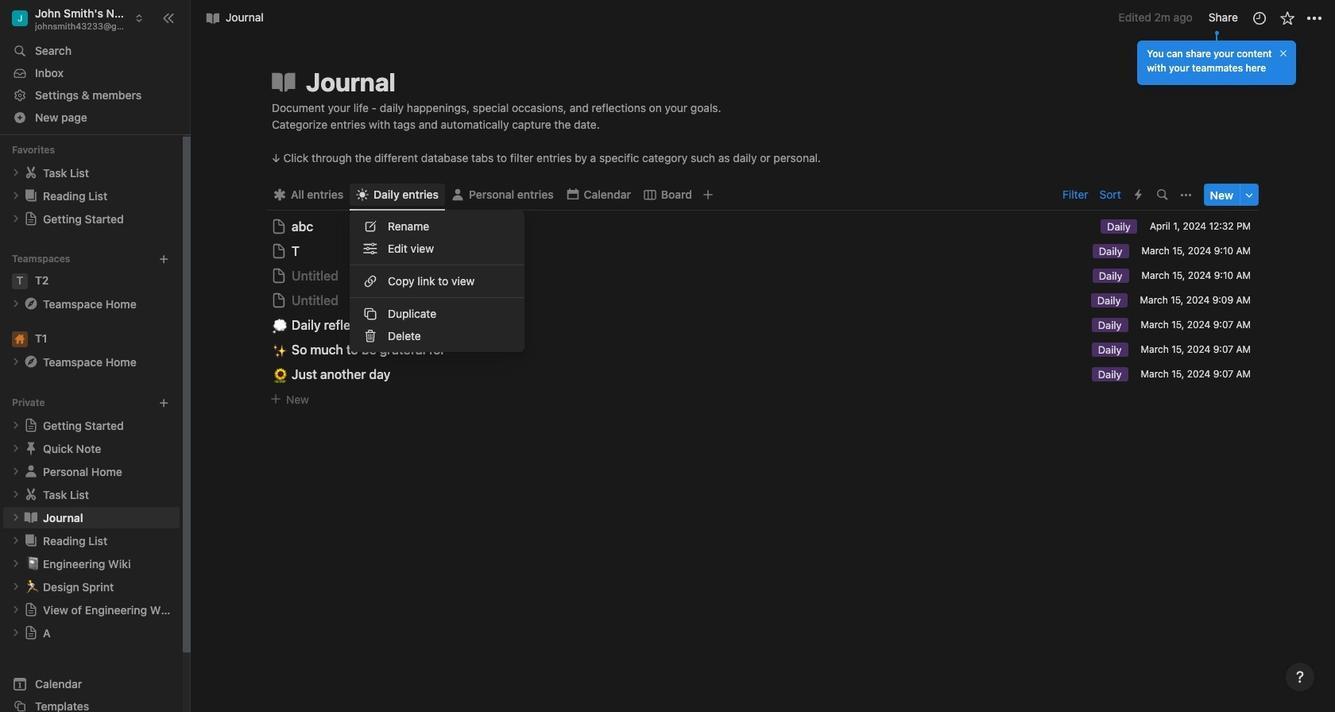 Task type: locate. For each thing, give the bounding box(es) containing it.
updates image
[[1252, 10, 1268, 26]]

t image
[[12, 273, 28, 289]]

menu
[[350, 211, 525, 353]]

💭 image
[[273, 315, 288, 335]]

🌻 image
[[273, 365, 288, 385]]

tab list
[[267, 179, 1058, 211]]

close sidebar image
[[162, 12, 175, 24]]

tab
[[638, 184, 699, 206]]

change page icon image
[[270, 68, 298, 96]]

create and view automations image
[[1136, 190, 1143, 201]]



Task type: vqa. For each thing, say whether or not it's contained in the screenshot.
🍗 icon
no



Task type: describe. For each thing, give the bounding box(es) containing it.
add a page image
[[158, 397, 169, 409]]

favorite image
[[1280, 10, 1296, 26]]

✨ image
[[273, 340, 288, 360]]

new teamspace image
[[158, 253, 169, 265]]



